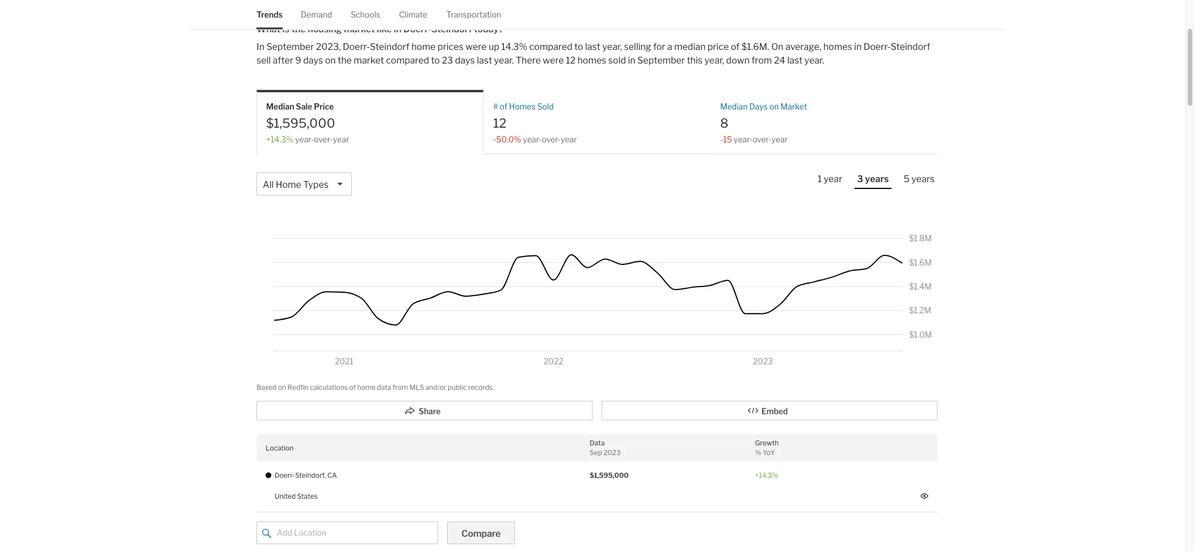 Task type: describe. For each thing, give the bounding box(es) containing it.
median for 8
[[720, 102, 748, 111]]

types
[[303, 179, 329, 190]]

data sep 2023
[[590, 439, 621, 457]]

climate link
[[399, 0, 428, 29]]

$1,595,000 inside "median sale price $1,595,000 +14.3% year-over-year"
[[266, 115, 335, 131]]

- for 8
[[720, 134, 723, 144]]

this
[[687, 55, 703, 66]]

embed button
[[602, 401, 938, 420]]

in
[[257, 41, 264, 52]]

year- for 12
[[523, 134, 542, 144]]

trends link
[[257, 0, 283, 29]]

after
[[273, 55, 293, 66]]

a
[[667, 41, 672, 52]]

24
[[774, 55, 785, 66]]

1
[[818, 173, 822, 184]]

over- for 12
[[542, 134, 561, 144]]

market inside "in september 2023, doerr-steindorf home prices were up 14.3% compared to last year, selling for a median price of $1.6m. on average, homes in doerr-steindorf sell after 9 days on the market compared to 23 days last year. there were 12 homes sold in september this year, down from 24 last year."
[[354, 55, 384, 66]]

1 horizontal spatial september
[[637, 55, 685, 66]]

sold
[[537, 102, 554, 111]]

median for $1,595,000
[[266, 102, 294, 111]]

calculations
[[310, 383, 348, 391]]

climate
[[399, 10, 428, 19]]

schools link
[[351, 0, 380, 29]]

0 horizontal spatial trends
[[257, 10, 283, 19]]

price
[[708, 41, 729, 52]]

wrapper image
[[262, 529, 271, 538]]

data
[[377, 383, 391, 391]]

1 horizontal spatial year,
[[705, 55, 724, 66]]

0 vertical spatial market
[[344, 23, 375, 34]]

1 vertical spatial $1,595,000
[[590, 471, 629, 480]]

embed
[[762, 406, 788, 416]]

public
[[448, 383, 467, 391]]

days
[[749, 102, 768, 111]]

5 years
[[904, 173, 935, 184]]

15
[[723, 134, 732, 144]]

redfin
[[288, 383, 309, 391]]

# of homes sold 12 -50.0% year-over-year
[[493, 102, 577, 144]]

2023,
[[316, 41, 341, 52]]

of inside "in september 2023, doerr-steindorf home prices were up 14.3% compared to last year, selling for a median price of $1.6m. on average, homes in doerr-steindorf sell after 9 days on the market compared to 23 days last year. there were 12 homes sold in september this year, down from 24 last year."
[[731, 41, 740, 52]]

records.
[[468, 383, 494, 391]]

sep
[[590, 448, 602, 457]]

3
[[857, 173, 863, 184]]

1 vertical spatial to
[[431, 55, 440, 66]]

1 year. from the left
[[494, 55, 514, 66]]

demand link
[[301, 0, 332, 29]]

14.3%
[[501, 41, 527, 52]]

median
[[674, 41, 706, 52]]

year inside median days on market 8 -15 year-over-year
[[772, 134, 788, 144]]

2 vertical spatial in
[[628, 55, 635, 66]]

today?
[[474, 23, 503, 34]]

Add Location search field
[[257, 522, 438, 544]]

0 horizontal spatial compared
[[386, 55, 429, 66]]

location
[[266, 444, 294, 452]]

0 horizontal spatial in
[[394, 23, 402, 34]]

homes
[[509, 102, 536, 111]]

1 vertical spatial were
[[543, 55, 564, 66]]

year inside # of homes sold 12 -50.0% year-over-year
[[561, 134, 577, 144]]

states
[[297, 492, 318, 500]]

and/or
[[426, 383, 446, 391]]

23
[[442, 55, 453, 66]]

the inside "in september 2023, doerr-steindorf home prices were up 14.3% compared to last year, selling for a median price of $1.6m. on average, homes in doerr-steindorf sell after 9 days on the market compared to 23 days last year. there were 12 homes sold in september this year, down from 24 last year."
[[338, 55, 352, 66]]

housing
[[354, 2, 403, 17]]

sold
[[608, 55, 626, 66]]

demand
[[301, 10, 332, 19]]

down
[[726, 55, 750, 66]]

average,
[[785, 41, 821, 52]]

8
[[720, 115, 729, 131]]

years for 3 years
[[865, 173, 889, 184]]

based on redfin calculations of home data from mls and/or public records.
[[257, 383, 494, 391]]

12 inside "in september 2023, doerr-steindorf home prices were up 14.3% compared to last year, selling for a median price of $1.6m. on average, homes in doerr-steindorf sell after 9 days on the market compared to 23 days last year. there were 12 homes sold in september this year, down from 24 last year."
[[566, 55, 576, 66]]

housing
[[308, 23, 342, 34]]

compare button
[[447, 522, 515, 544]]

doerr-steindorf housing market trends
[[257, 2, 492, 17]]

9
[[295, 55, 301, 66]]

0 vertical spatial compared
[[529, 41, 572, 52]]

based
[[257, 383, 277, 391]]

year inside button
[[824, 173, 842, 184]]

on
[[771, 41, 784, 52]]

%
[[755, 448, 761, 457]]

home
[[276, 179, 301, 190]]

compare
[[461, 528, 501, 539]]

1 vertical spatial in
[[854, 41, 862, 52]]

price
[[314, 102, 334, 111]]

year inside "median sale price $1,595,000 +14.3% year-over-year"
[[333, 134, 349, 144]]

yoy
[[763, 448, 775, 457]]

0 horizontal spatial last
[[477, 55, 492, 66]]

up
[[489, 41, 499, 52]]

steindorf,
[[295, 471, 326, 480]]

like
[[377, 23, 392, 34]]

1 vertical spatial from
[[393, 383, 408, 391]]

1 year button
[[815, 173, 845, 188]]

0 vertical spatial homes
[[823, 41, 852, 52]]



Task type: vqa. For each thing, say whether or not it's contained in the screenshot.
submit search image
no



Task type: locate. For each thing, give the bounding box(es) containing it.
on right 'days'
[[770, 102, 779, 111]]

1 horizontal spatial the
[[338, 55, 352, 66]]

- inside # of homes sold 12 -50.0% year-over-year
[[493, 134, 496, 144]]

sell
[[257, 55, 271, 66]]

year, down price
[[705, 55, 724, 66]]

1 horizontal spatial from
[[752, 55, 772, 66]]

1 horizontal spatial trends
[[451, 2, 492, 17]]

0 horizontal spatial from
[[393, 383, 408, 391]]

1 horizontal spatial on
[[325, 55, 336, 66]]

days right 23
[[455, 55, 475, 66]]

1 horizontal spatial +14.3%
[[755, 471, 779, 480]]

year, up sold
[[602, 41, 622, 52]]

from
[[752, 55, 772, 66], [393, 383, 408, 391]]

1 horizontal spatial compared
[[529, 41, 572, 52]]

were right there
[[543, 55, 564, 66]]

compared
[[529, 41, 572, 52], [386, 55, 429, 66]]

0 vertical spatial to
[[574, 41, 583, 52]]

years right 3 in the top right of the page
[[865, 173, 889, 184]]

home for steindorf
[[411, 41, 436, 52]]

-
[[493, 134, 496, 144], [720, 134, 723, 144]]

1 horizontal spatial in
[[628, 55, 635, 66]]

year,
[[602, 41, 622, 52], [705, 55, 724, 66]]

trends up what
[[257, 10, 283, 19]]

were left the up
[[466, 41, 487, 52]]

1 median from the left
[[266, 102, 294, 111]]

growth
[[755, 439, 779, 447]]

the down 2023,
[[338, 55, 352, 66]]

3 years
[[857, 173, 889, 184]]

0 vertical spatial the
[[291, 23, 306, 34]]

what is the housing market like in doerr-steindorf today?
[[257, 23, 503, 34]]

2 horizontal spatial year-
[[734, 134, 753, 144]]

united
[[275, 492, 296, 500]]

0 horizontal spatial year.
[[494, 55, 514, 66]]

0 vertical spatial on
[[325, 55, 336, 66]]

median days on market 8 -15 year-over-year
[[720, 102, 807, 144]]

of right # at the left top of the page
[[500, 102, 507, 111]]

median sale price $1,595,000 +14.3% year-over-year
[[266, 102, 349, 144]]

homes left sold
[[578, 55, 606, 66]]

year- down sale
[[295, 134, 314, 144]]

last left selling on the right top
[[585, 41, 600, 52]]

3 years button
[[854, 173, 892, 189]]

1 vertical spatial year,
[[705, 55, 724, 66]]

trends
[[451, 2, 492, 17], [257, 10, 283, 19]]

2 days from the left
[[455, 55, 475, 66]]

0 vertical spatial 12
[[566, 55, 576, 66]]

home inside "in september 2023, doerr-steindorf home prices were up 14.3% compared to last year, selling for a median price of $1.6m. on average, homes in doerr-steindorf sell after 9 days on the market compared to 23 days last year. there were 12 homes sold in september this year, down from 24 last year."
[[411, 41, 436, 52]]

last right 24 at the right top of the page
[[787, 55, 803, 66]]

#
[[493, 102, 498, 111]]

trends up today?
[[451, 2, 492, 17]]

of right calculations
[[349, 383, 356, 391]]

1 horizontal spatial -
[[720, 134, 723, 144]]

0 horizontal spatial $1,595,000
[[266, 115, 335, 131]]

1 vertical spatial +14.3%
[[755, 471, 779, 480]]

$1,595,000 down sale
[[266, 115, 335, 131]]

year.
[[494, 55, 514, 66], [805, 55, 824, 66]]

median inside "median sale price $1,595,000 +14.3% year-over-year"
[[266, 102, 294, 111]]

median
[[266, 102, 294, 111], [720, 102, 748, 111]]

2 horizontal spatial over-
[[753, 134, 772, 144]]

2 horizontal spatial on
[[770, 102, 779, 111]]

days
[[303, 55, 323, 66], [455, 55, 475, 66]]

year. down the up
[[494, 55, 514, 66]]

market for on
[[781, 102, 807, 111]]

doerr-
[[257, 2, 295, 17], [403, 23, 431, 34], [343, 41, 370, 52], [864, 41, 891, 52], [275, 471, 295, 480]]

2 horizontal spatial in
[[854, 41, 862, 52]]

0 horizontal spatial over-
[[314, 134, 333, 144]]

2 year- from the left
[[523, 134, 542, 144]]

ca
[[327, 471, 337, 480]]

1 vertical spatial home
[[357, 383, 376, 391]]

median up 8
[[720, 102, 748, 111]]

on inside "in september 2023, doerr-steindorf home prices were up 14.3% compared to last year, selling for a median price of $1.6m. on average, homes in doerr-steindorf sell after 9 days on the market compared to 23 days last year. there were 12 homes sold in september this year, down from 24 last year."
[[325, 55, 336, 66]]

homes right average,
[[823, 41, 852, 52]]

12 inside # of homes sold 12 -50.0% year-over-year
[[493, 115, 507, 131]]

year- right "15"
[[734, 134, 753, 144]]

market down what is the housing market like in doerr-steindorf today?
[[354, 55, 384, 66]]

1 horizontal spatial over-
[[542, 134, 561, 144]]

1 years from the left
[[865, 173, 889, 184]]

1 horizontal spatial homes
[[823, 41, 852, 52]]

years for 5 years
[[912, 173, 935, 184]]

all home types
[[263, 179, 329, 190]]

year. down average,
[[805, 55, 824, 66]]

sale
[[296, 102, 312, 111]]

from inside "in september 2023, doerr-steindorf home prices were up 14.3% compared to last year, selling for a median price of $1.6m. on average, homes in doerr-steindorf sell after 9 days on the market compared to 23 days last year. there were 12 homes sold in september this year, down from 24 last year."
[[752, 55, 772, 66]]

$1,595,000 down 2023 at the bottom
[[590, 471, 629, 480]]

12 right there
[[566, 55, 576, 66]]

0 horizontal spatial of
[[349, 383, 356, 391]]

homes
[[823, 41, 852, 52], [578, 55, 606, 66]]

years
[[865, 173, 889, 184], [912, 173, 935, 184]]

market up 'prices'
[[405, 2, 448, 17]]

september down for
[[637, 55, 685, 66]]

- inside median days on market 8 -15 year-over-year
[[720, 134, 723, 144]]

0 horizontal spatial to
[[431, 55, 440, 66]]

1 vertical spatial market
[[354, 55, 384, 66]]

1 horizontal spatial days
[[455, 55, 475, 66]]

data
[[590, 439, 605, 447]]

0 vertical spatial market
[[405, 2, 448, 17]]

0 horizontal spatial market
[[405, 2, 448, 17]]

1 horizontal spatial market
[[781, 102, 807, 111]]

0 horizontal spatial on
[[278, 383, 286, 391]]

3 over- from the left
[[753, 134, 772, 144]]

september
[[266, 41, 314, 52], [637, 55, 685, 66]]

+14.3% up home
[[266, 134, 294, 144]]

0 horizontal spatial +14.3%
[[266, 134, 294, 144]]

2023
[[604, 448, 621, 457]]

over- for 8
[[753, 134, 772, 144]]

over- inside median days on market 8 -15 year-over-year
[[753, 134, 772, 144]]

market
[[405, 2, 448, 17], [781, 102, 807, 111]]

1 horizontal spatial 12
[[566, 55, 576, 66]]

0 horizontal spatial days
[[303, 55, 323, 66]]

1 horizontal spatial year-
[[523, 134, 542, 144]]

2 years from the left
[[912, 173, 935, 184]]

doerr-steindorf, ca
[[275, 471, 337, 480]]

1 horizontal spatial were
[[543, 55, 564, 66]]

market for housing
[[405, 2, 448, 17]]

on down 2023,
[[325, 55, 336, 66]]

home left data
[[357, 383, 376, 391]]

share button
[[257, 401, 593, 420]]

0 horizontal spatial years
[[865, 173, 889, 184]]

50.0%
[[496, 134, 521, 144]]

2 horizontal spatial last
[[787, 55, 803, 66]]

1 horizontal spatial last
[[585, 41, 600, 52]]

steindorf
[[295, 2, 351, 17], [431, 23, 472, 34], [370, 41, 410, 52], [891, 41, 930, 52]]

the
[[291, 23, 306, 34], [338, 55, 352, 66]]

year
[[333, 134, 349, 144], [561, 134, 577, 144], [772, 134, 788, 144], [824, 173, 842, 184]]

in right like
[[394, 23, 402, 34]]

5
[[904, 173, 910, 184]]

12
[[566, 55, 576, 66], [493, 115, 507, 131]]

0 horizontal spatial home
[[357, 383, 376, 391]]

median inside median days on market 8 -15 year-over-year
[[720, 102, 748, 111]]

0 vertical spatial year,
[[602, 41, 622, 52]]

1 vertical spatial homes
[[578, 55, 606, 66]]

days right 9
[[303, 55, 323, 66]]

over- down price
[[314, 134, 333, 144]]

compared up there
[[529, 41, 572, 52]]

year- right 50.0% at the left of the page
[[523, 134, 542, 144]]

1 horizontal spatial $1,595,000
[[590, 471, 629, 480]]

united states
[[275, 492, 318, 500]]

share
[[419, 406, 441, 416]]

$1.6m.
[[742, 41, 769, 52]]

0 vertical spatial +14.3%
[[266, 134, 294, 144]]

2 median from the left
[[720, 102, 748, 111]]

median left sale
[[266, 102, 294, 111]]

+14.3% inside "median sale price $1,595,000 +14.3% year-over-year"
[[266, 134, 294, 144]]

- for 12
[[493, 134, 496, 144]]

selling
[[624, 41, 651, 52]]

1 vertical spatial september
[[637, 55, 685, 66]]

- down # at the left top of the page
[[493, 134, 496, 144]]

last down the up
[[477, 55, 492, 66]]

home for of
[[357, 383, 376, 391]]

year-
[[295, 134, 314, 144], [523, 134, 542, 144], [734, 134, 753, 144]]

on right based
[[278, 383, 286, 391]]

1 - from the left
[[493, 134, 496, 144]]

1 vertical spatial market
[[781, 102, 807, 111]]

0 horizontal spatial homes
[[578, 55, 606, 66]]

- down 8
[[720, 134, 723, 144]]

1 horizontal spatial to
[[574, 41, 583, 52]]

1 vertical spatial of
[[500, 102, 507, 111]]

0 vertical spatial from
[[752, 55, 772, 66]]

0 horizontal spatial 12
[[493, 115, 507, 131]]

1 horizontal spatial year.
[[805, 55, 824, 66]]

1 year- from the left
[[295, 134, 314, 144]]

+14.3%
[[266, 134, 294, 144], [755, 471, 779, 480]]

2 over- from the left
[[542, 134, 561, 144]]

0 horizontal spatial year-
[[295, 134, 314, 144]]

1 over- from the left
[[314, 134, 333, 144]]

1 horizontal spatial median
[[720, 102, 748, 111]]

over- down sold
[[542, 134, 561, 144]]

in
[[394, 23, 402, 34], [854, 41, 862, 52], [628, 55, 635, 66]]

0 horizontal spatial -
[[493, 134, 496, 144]]

schools
[[351, 10, 380, 19]]

home left 'prices'
[[411, 41, 436, 52]]

0 horizontal spatial the
[[291, 23, 306, 34]]

1 vertical spatial compared
[[386, 55, 429, 66]]

market inside median days on market 8 -15 year-over-year
[[781, 102, 807, 111]]

there
[[516, 55, 541, 66]]

the right is at the left
[[291, 23, 306, 34]]

market down schools
[[344, 23, 375, 34]]

growth % yoy
[[755, 439, 779, 457]]

2 - from the left
[[720, 134, 723, 144]]

is
[[282, 23, 289, 34]]

1 horizontal spatial home
[[411, 41, 436, 52]]

for
[[653, 41, 665, 52]]

year- inside median days on market 8 -15 year-over-year
[[734, 134, 753, 144]]

prices
[[438, 41, 464, 52]]

in september 2023, doerr-steindorf home prices were up 14.3% compared to last year, selling for a median price of $1.6m. on average, homes in doerr-steindorf sell after 9 days on the market compared to 23 days last year. there were 12 homes sold in september this year, down from 24 last year.
[[257, 41, 930, 66]]

transportation link
[[446, 0, 501, 29]]

2 horizontal spatial of
[[731, 41, 740, 52]]

1 vertical spatial 12
[[493, 115, 507, 131]]

2 vertical spatial of
[[349, 383, 356, 391]]

1 days from the left
[[303, 55, 323, 66]]

of inside # of homes sold 12 -50.0% year-over-year
[[500, 102, 507, 111]]

from right data
[[393, 383, 408, 391]]

1 year
[[818, 173, 842, 184]]

0 vertical spatial home
[[411, 41, 436, 52]]

over- inside # of homes sold 12 -50.0% year-over-year
[[542, 134, 561, 144]]

1 vertical spatial on
[[770, 102, 779, 111]]

1 vertical spatial the
[[338, 55, 352, 66]]

$1,595,000
[[266, 115, 335, 131], [590, 471, 629, 480]]

0 horizontal spatial year,
[[602, 41, 622, 52]]

3 year- from the left
[[734, 134, 753, 144]]

0 horizontal spatial september
[[266, 41, 314, 52]]

1 horizontal spatial years
[[912, 173, 935, 184]]

2 vertical spatial on
[[278, 383, 286, 391]]

0 vertical spatial were
[[466, 41, 487, 52]]

0 vertical spatial of
[[731, 41, 740, 52]]

compared down like
[[386, 55, 429, 66]]

2 year. from the left
[[805, 55, 824, 66]]

year- for 8
[[734, 134, 753, 144]]

home
[[411, 41, 436, 52], [357, 383, 376, 391]]

over- inside "median sale price $1,595,000 +14.3% year-over-year"
[[314, 134, 333, 144]]

over- down 'days'
[[753, 134, 772, 144]]

what
[[257, 23, 281, 34]]

transportation
[[446, 10, 501, 19]]

on inside median days on market 8 -15 year-over-year
[[770, 102, 779, 111]]

market
[[344, 23, 375, 34], [354, 55, 384, 66]]

0 vertical spatial september
[[266, 41, 314, 52]]

september up "after"
[[266, 41, 314, 52]]

0 horizontal spatial were
[[466, 41, 487, 52]]

1 horizontal spatial of
[[500, 102, 507, 111]]

0 vertical spatial in
[[394, 23, 402, 34]]

market right 'days'
[[781, 102, 807, 111]]

in right average,
[[854, 41, 862, 52]]

12 down # at the left top of the page
[[493, 115, 507, 131]]

0 horizontal spatial median
[[266, 102, 294, 111]]

to
[[574, 41, 583, 52], [431, 55, 440, 66]]

mls
[[409, 383, 424, 391]]

+14.3% down yoy
[[755, 471, 779, 480]]

year- inside "median sale price $1,595,000 +14.3% year-over-year"
[[295, 134, 314, 144]]

0 vertical spatial $1,595,000
[[266, 115, 335, 131]]

from down $1.6m.
[[752, 55, 772, 66]]

all
[[263, 179, 274, 190]]

5 years button
[[901, 173, 938, 188]]

in right sold
[[628, 55, 635, 66]]

year- inside # of homes sold 12 -50.0% year-over-year
[[523, 134, 542, 144]]

years right 5
[[912, 173, 935, 184]]

of up down
[[731, 41, 740, 52]]



